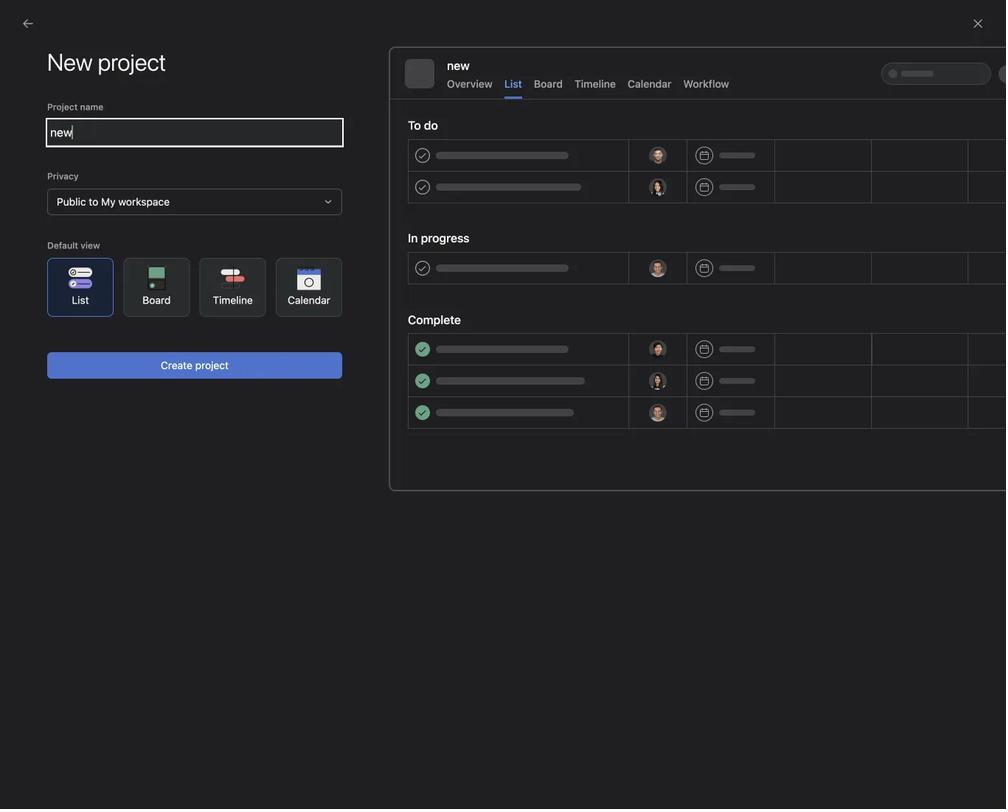 Task type: describe. For each thing, give the bounding box(es) containing it.
project inside button
[[195, 360, 229, 372]]

0 vertical spatial board
[[534, 78, 563, 90]]

your work
[[643, 298, 720, 319]]

default view
[[47, 240, 100, 251]]

teams element
[[0, 288, 177, 341]]

to for connect your words to your work
[[624, 298, 640, 319]]

overview
[[447, 78, 493, 90]]

1 vertical spatial list
[[72, 294, 89, 306]]

insights
[[18, 141, 56, 153]]

goals
[[38, 214, 65, 226]]

send a message to kick off projects. or discuss tasks. or brainstorm ideas.
[[391, 334, 792, 348]]

inbox
[[38, 98, 64, 110]]

send for send a message to kick off projects. or discuss tasks. or brainstorm ideas.
[[391, 334, 419, 348]]

create project button
[[47, 353, 342, 379]]

public to my workspace button
[[47, 189, 342, 215]]

cross-functional project plan
[[38, 267, 177, 279]]

cross-functional project plan link
[[9, 261, 177, 285]]

home link
[[9, 45, 168, 69]]

your
[[533, 298, 568, 319]]

new
[[447, 59, 470, 73]]

new project
[[47, 48, 166, 76]]

tasks.
[[648, 334, 680, 348]]

hide sidebar image
[[19, 12, 31, 24]]

workspace
[[118, 196, 170, 208]]

public to my workspace
[[57, 196, 170, 208]]

off
[[521, 334, 536, 348]]

1 or from the left
[[588, 334, 602, 348]]

in progress
[[408, 231, 469, 245]]

complete
[[408, 313, 461, 327]]

go back image
[[22, 18, 34, 30]]

global element
[[0, 36, 177, 125]]

1 vertical spatial calendar
[[288, 294, 330, 306]]

to inside dropdown button
[[89, 196, 98, 208]]

projects element
[[0, 235, 177, 288]]

to for send a message to kick off projects. or discuss tasks. or brainstorm ideas.
[[482, 334, 493, 348]]

functional
[[70, 267, 118, 279]]

cross-
[[38, 267, 70, 279]]

projects
[[18, 242, 58, 254]]

project
[[47, 102, 78, 112]]

create project
[[161, 360, 229, 372]]

connect your words to your work
[[463, 298, 720, 319]]

discuss
[[605, 334, 645, 348]]

public
[[57, 196, 86, 208]]



Task type: vqa. For each thing, say whether or not it's contained in the screenshot.
in corresponding to Tasks not in a section
no



Task type: locate. For each thing, give the bounding box(es) containing it.
0 horizontal spatial project
[[120, 267, 154, 279]]

send inside button
[[557, 380, 581, 392]]

workflow
[[683, 78, 729, 90]]

create
[[161, 360, 192, 372]]

or right tasks.
[[683, 334, 696, 348]]

message down send a message to kick off projects. or discuss tasks. or brainstorm ideas.
[[584, 380, 626, 392]]

1 vertical spatial project
[[195, 360, 229, 372]]

or left discuss
[[588, 334, 602, 348]]

0 vertical spatial list
[[504, 78, 522, 90]]

message
[[431, 334, 479, 348], [584, 380, 626, 392]]

name
[[80, 102, 103, 112]]

to left my
[[89, 196, 98, 208]]

portfolios link
[[9, 184, 168, 208]]

home
[[38, 51, 67, 63]]

0 vertical spatial project
[[120, 267, 154, 279]]

1 horizontal spatial message
[[584, 380, 626, 392]]

default
[[47, 240, 78, 251]]

send message button
[[547, 373, 636, 400]]

Project name text field
[[47, 119, 342, 146]]

send message
[[557, 380, 626, 392]]

to up discuss
[[624, 298, 640, 319]]

privacy
[[47, 171, 79, 181]]

brainstorm
[[699, 334, 757, 348]]

2 or from the left
[[683, 334, 696, 348]]

1 vertical spatial board
[[143, 294, 171, 306]]

send
[[391, 334, 419, 348], [557, 380, 581, 392]]

kick
[[496, 334, 518, 348]]

1 vertical spatial timeline
[[213, 294, 253, 306]]

project right create
[[195, 360, 229, 372]]

0 vertical spatial calendar
[[628, 78, 671, 90]]

project inside 'element'
[[120, 267, 154, 279]]

1 horizontal spatial timeline
[[575, 78, 616, 90]]

0 vertical spatial message
[[431, 334, 479, 348]]

1 horizontal spatial project
[[195, 360, 229, 372]]

project name
[[47, 102, 103, 112]]

project
[[120, 267, 154, 279], [195, 360, 229, 372]]

1 horizontal spatial list
[[504, 78, 522, 90]]

0 horizontal spatial timeline
[[213, 294, 253, 306]]

message down "complete"
[[431, 334, 479, 348]]

insights button
[[0, 140, 56, 155]]

list down cross-functional project plan link
[[72, 294, 89, 306]]

0 horizontal spatial send
[[391, 334, 419, 348]]

send down projects.
[[557, 380, 581, 392]]

timeline
[[575, 78, 616, 90], [213, 294, 253, 306]]

reporting
[[38, 166, 85, 178]]

1 vertical spatial to
[[624, 298, 640, 319]]

words
[[572, 298, 620, 319]]

goals link
[[9, 208, 168, 232]]

projects.
[[539, 334, 585, 348]]

list box
[[329, 6, 683, 30]]

view
[[81, 240, 100, 251]]

0 horizontal spatial or
[[588, 334, 602, 348]]

insights element
[[0, 134, 177, 235]]

2 horizontal spatial to
[[624, 298, 640, 319]]

2 vertical spatial to
[[482, 334, 493, 348]]

1 horizontal spatial send
[[557, 380, 581, 392]]

reporting link
[[9, 161, 168, 184]]

1 vertical spatial send
[[557, 380, 581, 392]]

0 horizontal spatial calendar
[[288, 294, 330, 306]]

connect
[[463, 298, 530, 319]]

projects button
[[0, 240, 58, 255]]

1 horizontal spatial to
[[482, 334, 493, 348]]

this is a preview of your project image
[[389, 47, 1006, 491]]

portfolios
[[38, 190, 84, 202]]

plan
[[157, 267, 177, 279]]

0 horizontal spatial message
[[431, 334, 479, 348]]

board
[[534, 78, 563, 90], [143, 294, 171, 306]]

a
[[422, 334, 428, 348]]

send left "a"
[[391, 334, 419, 348]]

message inside button
[[584, 380, 626, 392]]

to
[[89, 196, 98, 208], [624, 298, 640, 319], [482, 334, 493, 348]]

0 horizontal spatial to
[[89, 196, 98, 208]]

to left kick
[[482, 334, 493, 348]]

inbox link
[[9, 92, 168, 116]]

1 horizontal spatial calendar
[[628, 78, 671, 90]]

0 vertical spatial send
[[391, 334, 419, 348]]

0 horizontal spatial board
[[143, 294, 171, 306]]

list
[[504, 78, 522, 90], [72, 294, 89, 306]]

0 horizontal spatial list
[[72, 294, 89, 306]]

ideas.
[[760, 334, 792, 348]]

1 horizontal spatial or
[[683, 334, 696, 348]]

0 vertical spatial timeline
[[575, 78, 616, 90]]

1 horizontal spatial board
[[534, 78, 563, 90]]

list right overview
[[504, 78, 522, 90]]

0 vertical spatial to
[[89, 196, 98, 208]]

my
[[101, 196, 116, 208]]

or
[[588, 334, 602, 348], [683, 334, 696, 348]]

to do
[[408, 118, 438, 132]]

1 vertical spatial message
[[584, 380, 626, 392]]

close image
[[972, 18, 984, 30]]

calendar
[[628, 78, 671, 90], [288, 294, 330, 306]]

project left plan
[[120, 267, 154, 279]]

send for send message
[[557, 380, 581, 392]]



